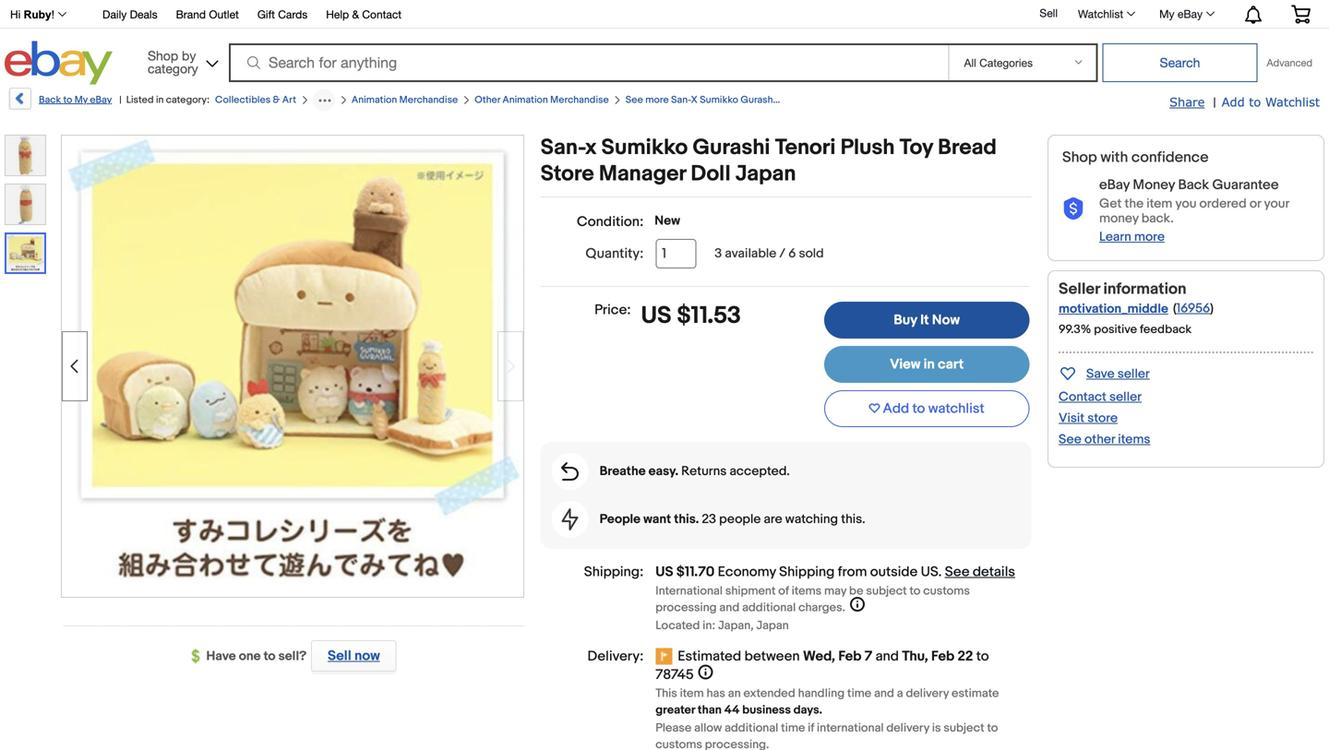 Task type: locate. For each thing, give the bounding box(es) containing it.
0 vertical spatial gurashi
[[741, 94, 776, 106]]

1 vertical spatial watchlist
[[1266, 95, 1320, 109]]

23
[[702, 512, 716, 528]]

more left x
[[646, 94, 669, 106]]

see other items link
[[1059, 432, 1151, 448]]

sumikko inside san-x sumikko gurashi tenori plush toy bread store manager doll japan
[[602, 135, 688, 161]]

people want this. 23 people are watching this.
[[600, 512, 866, 528]]

0 vertical spatial with details__icon image
[[1063, 198, 1085, 221]]

2 vertical spatial see
[[945, 564, 970, 581]]

collectibles & art link
[[215, 94, 296, 106]]

0 vertical spatial more
[[646, 94, 669, 106]]

2 vertical spatial and
[[874, 687, 894, 701]]

back up you
[[1178, 177, 1210, 193]]

and left a
[[874, 687, 894, 701]]

seller
[[1059, 280, 1100, 299]]

0 horizontal spatial in
[[156, 94, 164, 106]]

shop for shop with confidence
[[1063, 149, 1097, 167]]

additional
[[742, 601, 796, 615], [725, 722, 779, 736]]

an
[[728, 687, 741, 701]]

with details__icon image for ebay money back guarantee
[[1063, 198, 1085, 221]]

watchlist
[[929, 401, 985, 417]]

time up international
[[848, 687, 872, 701]]

have
[[206, 649, 236, 665]]

customs
[[923, 584, 970, 599], [656, 738, 702, 751]]

store
[[1088, 411, 1118, 426]]

2 this. from the left
[[841, 512, 866, 528]]

to down outside
[[910, 584, 921, 599]]

store
[[541, 161, 594, 187]]

time left if
[[781, 722, 805, 736]]

merchandise down search for anything text box at the top of page
[[550, 94, 609, 106]]

1 horizontal spatial customs
[[923, 584, 970, 599]]

hi
[[10, 8, 21, 21]]

0 vertical spatial my
[[1160, 7, 1175, 20]]

customs down .
[[923, 584, 970, 599]]

1 vertical spatial gurashi
[[693, 135, 770, 161]]

with details__icon image left people
[[562, 509, 578, 531]]

it
[[921, 312, 929, 329]]

| right share button
[[1213, 95, 1216, 111]]

additional down of in the bottom right of the page
[[742, 601, 796, 615]]

1 vertical spatial customs
[[656, 738, 702, 751]]

see down visit at the right
[[1059, 432, 1082, 448]]

subject right is
[[944, 722, 985, 736]]

1 vertical spatial san-
[[541, 135, 585, 161]]

seller inside button
[[1118, 366, 1150, 382]]

1 horizontal spatial sumikko
[[700, 94, 739, 106]]

seller right save
[[1118, 366, 1150, 382]]

2 vertical spatial ebay
[[1100, 177, 1130, 193]]

brand
[[176, 8, 206, 21]]

0 horizontal spatial customs
[[656, 738, 702, 751]]

|
[[119, 94, 122, 106], [1213, 95, 1216, 111]]

1 horizontal spatial animation
[[503, 94, 548, 106]]

to inside 'share | add to watchlist'
[[1249, 95, 1261, 109]]

1 horizontal spatial feb
[[932, 649, 955, 665]]

1 horizontal spatial watchlist
[[1266, 95, 1320, 109]]

the
[[1125, 196, 1144, 212]]

other animation merchandise
[[475, 94, 609, 106]]

0 horizontal spatial sell
[[328, 648, 351, 665]]

this. left the 23
[[674, 512, 699, 528]]

seller information motivation_middle ( 16956 ) 99.3% positive feedback
[[1059, 280, 1214, 337]]

1 horizontal spatial &
[[352, 8, 359, 21]]

allow
[[694, 722, 722, 736]]

money
[[1133, 177, 1175, 193]]

with details__icon image
[[1063, 198, 1085, 221], [561, 463, 579, 481], [562, 509, 578, 531]]

tenori down mini
[[775, 135, 836, 161]]

item up greater
[[680, 687, 704, 701]]

doll right manager
[[691, 161, 731, 187]]

from
[[838, 564, 867, 581]]

0 vertical spatial subject
[[866, 584, 907, 599]]

shop inside shop by category
[[148, 48, 178, 63]]

0 horizontal spatial san-
[[541, 135, 585, 161]]

1 vertical spatial my
[[75, 94, 88, 106]]

add
[[1222, 95, 1245, 109], [883, 401, 910, 417]]

sell left watchlist link
[[1040, 7, 1058, 19]]

add inside 'share | add to watchlist'
[[1222, 95, 1245, 109]]

items inside contact seller visit store see other items
[[1118, 432, 1151, 448]]

1 vertical spatial additional
[[725, 722, 779, 736]]

to left watchlist
[[913, 401, 925, 417]]

)
[[1211, 301, 1214, 317]]

0 horizontal spatial &
[[273, 94, 280, 106]]

1 horizontal spatial this.
[[841, 512, 866, 528]]

ebay right watchlist link
[[1178, 7, 1203, 20]]

1 vertical spatial items
[[792, 584, 822, 599]]

delivery right a
[[906, 687, 949, 701]]

my left listed
[[75, 94, 88, 106]]

doll left b...
[[855, 94, 873, 106]]

in right listed
[[156, 94, 164, 106]]

merchandise
[[399, 94, 458, 106], [550, 94, 609, 106]]

1 vertical spatial shop
[[1063, 149, 1097, 167]]

1 animation from the left
[[352, 94, 397, 106]]

22
[[958, 649, 973, 665]]

view in cart
[[890, 356, 964, 373]]

contact right help
[[362, 8, 402, 21]]

0 vertical spatial delivery
[[906, 687, 949, 701]]

delivery left is
[[887, 722, 930, 736]]

ebay up get
[[1100, 177, 1130, 193]]

2 horizontal spatial see
[[1059, 432, 1082, 448]]

account navigation
[[0, 0, 1325, 29]]

watchlist down advanced link
[[1266, 95, 1320, 109]]

1 vertical spatial back
[[1178, 177, 1210, 193]]

0 vertical spatial tenori
[[799, 94, 826, 106]]

0 vertical spatial in
[[156, 94, 164, 106]]

1 vertical spatial japan
[[757, 619, 789, 633]]

watchlist right sell link
[[1078, 7, 1124, 20]]

us for us $11.70 economy shipping from outside us . see details
[[656, 564, 674, 581]]

my
[[1160, 7, 1175, 20], [75, 94, 88, 106]]

1 vertical spatial see
[[1059, 432, 1082, 448]]

san-x sumikko gurashi tenori plush toy bread store manager doll japan - picture 3 of 3 image
[[62, 136, 523, 597]]

items inside international shipment of items may be subject to customs processing and additional charges.
[[792, 584, 822, 599]]

see down search for anything text box at the top of page
[[626, 94, 643, 106]]

1 horizontal spatial more
[[1135, 229, 1165, 245]]

greater
[[656, 704, 695, 718]]

your shopping cart image
[[1291, 5, 1312, 23]]

0 horizontal spatial sumikko
[[602, 135, 688, 161]]

0 vertical spatial time
[[848, 687, 872, 701]]

0 vertical spatial additional
[[742, 601, 796, 615]]

&
[[352, 8, 359, 21], [273, 94, 280, 106]]

seller for contact
[[1110, 390, 1142, 405]]

0 horizontal spatial animation
[[352, 94, 397, 106]]

see inside the us $11.53 main content
[[945, 564, 970, 581]]

extended
[[744, 687, 796, 701]]

1 horizontal spatial item
[[1147, 196, 1173, 212]]

to right one
[[264, 649, 276, 665]]

1 horizontal spatial sell
[[1040, 7, 1058, 19]]

0 horizontal spatial subject
[[866, 584, 907, 599]]

1 horizontal spatial subject
[[944, 722, 985, 736]]

see inside contact seller visit store see other items
[[1059, 432, 1082, 448]]

this. right 'watching'
[[841, 512, 866, 528]]

and up japan,
[[720, 601, 740, 615]]

sell for sell
[[1040, 7, 1058, 19]]

0 vertical spatial plush
[[828, 94, 852, 106]]

tenori right mini
[[799, 94, 826, 106]]

0 horizontal spatial watchlist
[[1078, 7, 1124, 20]]

0 horizontal spatial ebay
[[90, 94, 112, 106]]

| left listed
[[119, 94, 122, 106]]

see more san-x sumikko gurashi mini tenori plush doll b...
[[626, 94, 888, 106]]

manager
[[599, 161, 686, 187]]

my inside account "navigation"
[[1160, 7, 1175, 20]]

1 feb from the left
[[839, 649, 862, 665]]

customs down please
[[656, 738, 702, 751]]

add right share
[[1222, 95, 1245, 109]]

1 vertical spatial doll
[[691, 161, 731, 187]]

0 horizontal spatial contact
[[362, 8, 402, 21]]

in:
[[703, 619, 716, 633]]

animation right art
[[352, 94, 397, 106]]

view in cart link
[[824, 346, 1030, 383]]

days.
[[794, 704, 823, 718]]

my right watchlist link
[[1160, 7, 1175, 20]]

1 vertical spatial and
[[876, 649, 899, 665]]

animation right other
[[503, 94, 548, 106]]

more down back.
[[1135, 229, 1165, 245]]

us $11.53 main content
[[541, 135, 1032, 751]]

want
[[644, 512, 671, 528]]

0 horizontal spatial time
[[781, 722, 805, 736]]

to right 22
[[977, 649, 989, 665]]

shipment
[[725, 584, 776, 599]]

0 vertical spatial watchlist
[[1078, 7, 1124, 20]]

1 vertical spatial plush
[[841, 135, 895, 161]]

merchandise left other
[[399, 94, 458, 106]]

0 horizontal spatial back
[[39, 94, 61, 106]]

san- down "other animation merchandise" 'link'
[[541, 135, 585, 161]]

0 vertical spatial sell
[[1040, 7, 1058, 19]]

gurashi left mini
[[741, 94, 776, 106]]

japan inside san-x sumikko gurashi tenori plush toy bread store manager doll japan
[[736, 161, 796, 187]]

mini
[[778, 94, 796, 106]]

with details__icon image left get
[[1063, 198, 1085, 221]]

back to my ebay
[[39, 94, 112, 106]]

items right other
[[1118, 432, 1151, 448]]

| inside 'share | add to watchlist'
[[1213, 95, 1216, 111]]

to inside button
[[913, 401, 925, 417]]

help & contact link
[[326, 5, 402, 25]]

sell for sell now
[[328, 648, 351, 665]]

international shipment of items may be subject to customs processing and additional charges.
[[656, 584, 970, 615]]

sell
[[1040, 7, 1058, 19], [328, 648, 351, 665]]

1 vertical spatial add
[[883, 401, 910, 417]]

san-
[[671, 94, 691, 106], [541, 135, 585, 161]]

bread
[[938, 135, 997, 161]]

0 horizontal spatial merchandise
[[399, 94, 458, 106]]

1 vertical spatial sell
[[328, 648, 351, 665]]

1 horizontal spatial |
[[1213, 95, 1216, 111]]

time
[[848, 687, 872, 701], [781, 722, 805, 736]]

us left the "$11.70"
[[656, 564, 674, 581]]

now
[[355, 648, 380, 665]]

$11.70
[[677, 564, 715, 581]]

.
[[939, 564, 942, 581]]

1 vertical spatial in
[[924, 356, 935, 373]]

hi ruby !
[[10, 8, 54, 21]]

0 vertical spatial japan
[[736, 161, 796, 187]]

0 vertical spatial san-
[[671, 94, 691, 106]]

0 horizontal spatial add
[[883, 401, 910, 417]]

1 horizontal spatial items
[[1118, 432, 1151, 448]]

japan up between
[[757, 619, 789, 633]]

and right 7
[[876, 649, 899, 665]]

a
[[897, 687, 903, 701]]

art
[[282, 94, 296, 106]]

dollar sign image
[[192, 650, 206, 664]]

san- down the shop by category banner
[[671, 94, 691, 106]]

1 this. from the left
[[674, 512, 699, 528]]

japan down see more san-x sumikko gurashi mini tenori plush doll b... link
[[736, 161, 796, 187]]

1 vertical spatial more
[[1135, 229, 1165, 245]]

0 vertical spatial shop
[[148, 48, 178, 63]]

feb left 7
[[839, 649, 862, 665]]

additional up processing.
[[725, 722, 779, 736]]

subject inside this item has an extended handling time and a delivery estimate greater than 44 business days. please allow additional time if international delivery is subject to customs processing.
[[944, 722, 985, 736]]

1 vertical spatial sumikko
[[602, 135, 688, 161]]

items down shipping
[[792, 584, 822, 599]]

back.
[[1142, 211, 1174, 227]]

more
[[646, 94, 669, 106], [1135, 229, 1165, 245]]

contact
[[362, 8, 402, 21], [1059, 390, 1107, 405]]

shop left with
[[1063, 149, 1097, 167]]

2 vertical spatial with details__icon image
[[562, 509, 578, 531]]

ebay left listed
[[90, 94, 112, 106]]

picture 1 of 3 image
[[6, 136, 45, 175]]

1 vertical spatial time
[[781, 722, 805, 736]]

0 vertical spatial item
[[1147, 196, 1173, 212]]

feedback
[[1140, 323, 1192, 337]]

0 horizontal spatial shop
[[148, 48, 178, 63]]

contact inside contact seller visit store see other items
[[1059, 390, 1107, 405]]

contact seller link
[[1059, 390, 1142, 405]]

1 horizontal spatial merchandise
[[550, 94, 609, 106]]

shop left by
[[148, 48, 178, 63]]

1 horizontal spatial back
[[1178, 177, 1210, 193]]

other
[[1085, 432, 1115, 448]]

to left listed
[[63, 94, 72, 106]]

this item has an extended handling time and a delivery estimate greater than 44 business days. please allow additional time if international delivery is subject to customs processing.
[[656, 687, 999, 751]]

charges.
[[799, 601, 846, 615]]

subject down outside
[[866, 584, 907, 599]]

easy.
[[649, 464, 679, 480]]

1 vertical spatial contact
[[1059, 390, 1107, 405]]

feb left 22
[[932, 649, 955, 665]]

cart
[[938, 356, 964, 373]]

& left art
[[273, 94, 280, 106]]

& for help
[[352, 8, 359, 21]]

see right .
[[945, 564, 970, 581]]

1 horizontal spatial shop
[[1063, 149, 1097, 167]]

gurashi down see more san-x sumikko gurashi mini tenori plush doll b...
[[693, 135, 770, 161]]

deals
[[130, 8, 157, 21]]

us for us $11.53
[[641, 302, 672, 331]]

1 vertical spatial &
[[273, 94, 280, 106]]

in left cart
[[924, 356, 935, 373]]

share button
[[1170, 94, 1205, 111]]

sell inside account "navigation"
[[1040, 7, 1058, 19]]

1 horizontal spatial my
[[1160, 7, 1175, 20]]

this.
[[674, 512, 699, 528], [841, 512, 866, 528]]

0 horizontal spatial see
[[626, 94, 643, 106]]

us right price:
[[641, 302, 672, 331]]

subject inside international shipment of items may be subject to customs processing and additional charges.
[[866, 584, 907, 599]]

plush left b...
[[828, 94, 852, 106]]

0 vertical spatial seller
[[1118, 366, 1150, 382]]

san- inside san-x sumikko gurashi tenori plush toy bread store manager doll japan
[[541, 135, 585, 161]]

1 horizontal spatial san-
[[671, 94, 691, 106]]

1 horizontal spatial add
[[1222, 95, 1245, 109]]

1 vertical spatial subject
[[944, 722, 985, 736]]

0 vertical spatial and
[[720, 601, 740, 615]]

listed
[[126, 94, 154, 106]]

seller down save seller
[[1110, 390, 1142, 405]]

add down view
[[883, 401, 910, 417]]

to down estimate
[[987, 722, 998, 736]]

processing
[[656, 601, 717, 615]]

0 vertical spatial customs
[[923, 584, 970, 599]]

x
[[691, 94, 698, 106]]

collectibles & art
[[215, 94, 296, 106]]

delivery
[[906, 687, 949, 701], [887, 722, 930, 736]]

have one to sell?
[[206, 649, 307, 665]]

1 vertical spatial seller
[[1110, 390, 1142, 405]]

1 vertical spatial item
[[680, 687, 704, 701]]

1 vertical spatial tenori
[[775, 135, 836, 161]]

plush left toy
[[841, 135, 895, 161]]

please
[[656, 722, 692, 736]]

0 vertical spatial add
[[1222, 95, 1245, 109]]

back up picture 1 of 3
[[39, 94, 61, 106]]

save seller button
[[1059, 363, 1150, 384]]

sell left the "now"
[[328, 648, 351, 665]]

see more san-x sumikko gurashi mini tenori plush doll b... link
[[626, 94, 888, 106]]

with details__icon image left breathe
[[561, 463, 579, 481]]

item down money
[[1147, 196, 1173, 212]]

to down advanced link
[[1249, 95, 1261, 109]]

0 vertical spatial back
[[39, 94, 61, 106]]

& inside help & contact link
[[352, 8, 359, 21]]

sell now link
[[307, 641, 397, 672]]

details
[[973, 564, 1016, 581]]

0 vertical spatial &
[[352, 8, 359, 21]]

0 horizontal spatial feb
[[839, 649, 862, 665]]

gift
[[257, 8, 275, 21]]

seller inside contact seller visit store see other items
[[1110, 390, 1142, 405]]

None submit
[[1103, 43, 1258, 82]]

1 merchandise from the left
[[399, 94, 458, 106]]

contact up visit store link
[[1059, 390, 1107, 405]]

are
[[764, 512, 783, 528]]

0 horizontal spatial this.
[[674, 512, 699, 528]]

1 horizontal spatial contact
[[1059, 390, 1107, 405]]

shop
[[148, 48, 178, 63], [1063, 149, 1097, 167]]

additional inside international shipment of items may be subject to customs processing and additional charges.
[[742, 601, 796, 615]]

0 horizontal spatial items
[[792, 584, 822, 599]]

& right help
[[352, 8, 359, 21]]

is
[[932, 722, 941, 736]]

to inside international shipment of items may be subject to customs processing and additional charges.
[[910, 584, 921, 599]]



Task type: vqa. For each thing, say whether or not it's contained in the screenshot.
'FROM' for $1,899.00
no



Task type: describe. For each thing, give the bounding box(es) containing it.
shop by category banner
[[0, 0, 1325, 90]]

gurashi inside san-x sumikko gurashi tenori plush toy bread store manager doll japan
[[693, 135, 770, 161]]

sell now
[[328, 648, 380, 665]]

estimate
[[952, 687, 999, 701]]

99.3%
[[1059, 323, 1092, 337]]

motivation_middle
[[1059, 301, 1169, 317]]

advanced link
[[1258, 44, 1322, 81]]

save seller
[[1087, 366, 1150, 382]]

guarantee
[[1213, 177, 1279, 193]]

wed,
[[803, 649, 836, 665]]

than
[[698, 704, 722, 718]]

item inside this item has an extended handling time and a delivery estimate greater than 44 business days. please allow additional time if international delivery is subject to customs processing.
[[680, 687, 704, 701]]

us right outside
[[921, 564, 939, 581]]

my ebay
[[1160, 7, 1203, 20]]

economy
[[718, 564, 776, 581]]

buy
[[894, 312, 917, 329]]

outlet
[[209, 8, 239, 21]]

16956
[[1177, 301, 1211, 317]]

0 horizontal spatial my
[[75, 94, 88, 106]]

get
[[1100, 196, 1122, 212]]

picture 3 of 3 image
[[6, 234, 44, 272]]

see details link
[[945, 564, 1016, 581]]

0 vertical spatial sumikko
[[700, 94, 739, 106]]

money
[[1100, 211, 1139, 227]]

0 vertical spatial doll
[[855, 94, 873, 106]]

help
[[326, 8, 349, 21]]

people
[[600, 512, 641, 528]]

add to watchlist button
[[824, 391, 1030, 427]]

you
[[1176, 196, 1197, 212]]

and inside international shipment of items may be subject to customs processing and additional charges.
[[720, 601, 740, 615]]

collectibles
[[215, 94, 271, 106]]

picture 2 of 3 image
[[6, 185, 45, 224]]

us $11.70 economy shipping from outside us . see details
[[656, 564, 1016, 581]]

located
[[656, 619, 700, 633]]

one
[[239, 649, 261, 665]]

gift cards link
[[257, 5, 308, 25]]

located in: japan, japan
[[656, 619, 789, 633]]

ebay inside account "navigation"
[[1178, 7, 1203, 20]]

ebay inside ebay money back guarantee get the item you ordered or your money back. learn more
[[1100, 177, 1130, 193]]

ebay money back guarantee get the item you ordered or your money back. learn more
[[1100, 177, 1290, 245]]

shop for shop by category
[[148, 48, 178, 63]]

7
[[865, 649, 873, 665]]

between
[[745, 649, 800, 665]]

2 feb from the left
[[932, 649, 955, 665]]

available
[[725, 246, 777, 262]]

ruby
[[24, 8, 51, 21]]

sold
[[799, 246, 824, 262]]

animation merchandise link
[[352, 94, 458, 106]]

2 merchandise from the left
[[550, 94, 609, 106]]

back inside ebay money back guarantee get the item you ordered or your money back. learn more
[[1178, 177, 1210, 193]]

seller for save
[[1118, 366, 1150, 382]]

delivery alert flag image
[[656, 649, 678, 667]]

processing.
[[705, 738, 769, 751]]

and inside estimated between wed, feb 7 and thu, feb 22 to 78745
[[876, 649, 899, 665]]

learn more link
[[1100, 229, 1165, 245]]

visit store link
[[1059, 411, 1118, 426]]

buy it now link
[[824, 302, 1030, 339]]

confidence
[[1132, 149, 1209, 167]]

x
[[585, 135, 597, 161]]

international
[[656, 584, 723, 599]]

and inside this item has an extended handling time and a delivery estimate greater than 44 business days. please allow additional time if international delivery is subject to customs processing.
[[874, 687, 894, 701]]

0 horizontal spatial more
[[646, 94, 669, 106]]

by
[[182, 48, 196, 63]]

category
[[148, 61, 198, 76]]

quantity:
[[586, 246, 644, 262]]

Quantity: text field
[[656, 239, 696, 269]]

breathe
[[600, 464, 646, 480]]

to inside estimated between wed, feb 7 and thu, feb 22 to 78745
[[977, 649, 989, 665]]

3 available / 6 sold
[[715, 246, 824, 262]]

back to my ebay link
[[7, 88, 112, 116]]

customs inside international shipment of items may be subject to customs processing and additional charges.
[[923, 584, 970, 599]]

with details__icon image for people want this.
[[562, 509, 578, 531]]

shipping:
[[584, 564, 644, 581]]

daily
[[102, 8, 127, 21]]

with
[[1101, 149, 1128, 167]]

plush inside san-x sumikko gurashi tenori plush toy bread store manager doll japan
[[841, 135, 895, 161]]

1 horizontal spatial time
[[848, 687, 872, 701]]

$11.53
[[677, 302, 741, 331]]

0 horizontal spatial |
[[119, 94, 122, 106]]

condition:
[[577, 214, 644, 230]]

watchlist inside account "navigation"
[[1078, 7, 1124, 20]]

brand outlet link
[[176, 5, 239, 25]]

sell link
[[1032, 7, 1066, 19]]

save
[[1087, 366, 1115, 382]]

to inside this item has an extended handling time and a delivery estimate greater than 44 business days. please allow additional time if international delivery is subject to customs processing.
[[987, 722, 998, 736]]

contact inside account "navigation"
[[362, 8, 402, 21]]

1 vertical spatial delivery
[[887, 722, 930, 736]]

customs inside this item has an extended handling time and a delivery estimate greater than 44 business days. please allow additional time if international delivery is subject to customs processing.
[[656, 738, 702, 751]]

your
[[1264, 196, 1290, 212]]

more inside ebay money back guarantee get the item you ordered or your money back. learn more
[[1135, 229, 1165, 245]]

people
[[719, 512, 761, 528]]

delivery:
[[588, 649, 644, 665]]

watching
[[785, 512, 838, 528]]

add to watchlist link
[[1222, 94, 1320, 111]]

0 vertical spatial see
[[626, 94, 643, 106]]

watchlist inside 'share | add to watchlist'
[[1266, 95, 1320, 109]]

ordered
[[1200, 196, 1247, 212]]

accepted.
[[730, 464, 790, 480]]

estimated
[[678, 649, 742, 665]]

additional inside this item has an extended handling time and a delivery estimate greater than 44 business days. please allow additional time if international delivery is subject to customs processing.
[[725, 722, 779, 736]]

handling
[[798, 687, 845, 701]]

6
[[789, 246, 796, 262]]

us $11.53
[[641, 302, 741, 331]]

watchlist link
[[1068, 3, 1144, 25]]

doll inside san-x sumikko gurashi tenori plush toy bread store manager doll japan
[[691, 161, 731, 187]]

2 animation from the left
[[503, 94, 548, 106]]

Search for anything text field
[[232, 45, 945, 80]]

(
[[1173, 301, 1177, 317]]

view
[[890, 356, 921, 373]]

shop by category
[[148, 48, 198, 76]]

none submit inside the shop by category banner
[[1103, 43, 1258, 82]]

44
[[725, 704, 740, 718]]

& for collectibles
[[273, 94, 280, 106]]

with details__icon image for breathe easy.
[[561, 463, 579, 481]]

returns
[[681, 464, 727, 480]]

add inside button
[[883, 401, 910, 417]]

tenori inside san-x sumikko gurashi tenori plush toy bread store manager doll japan
[[775, 135, 836, 161]]

in inside the us $11.53 main content
[[924, 356, 935, 373]]

business
[[743, 704, 791, 718]]

this
[[656, 687, 677, 701]]

b...
[[875, 94, 888, 106]]

item inside ebay money back guarantee get the item you ordered or your money back. learn more
[[1147, 196, 1173, 212]]

price:
[[595, 302, 631, 319]]

estimated between wed, feb 7 and thu, feb 22 to 78745
[[656, 649, 989, 684]]



